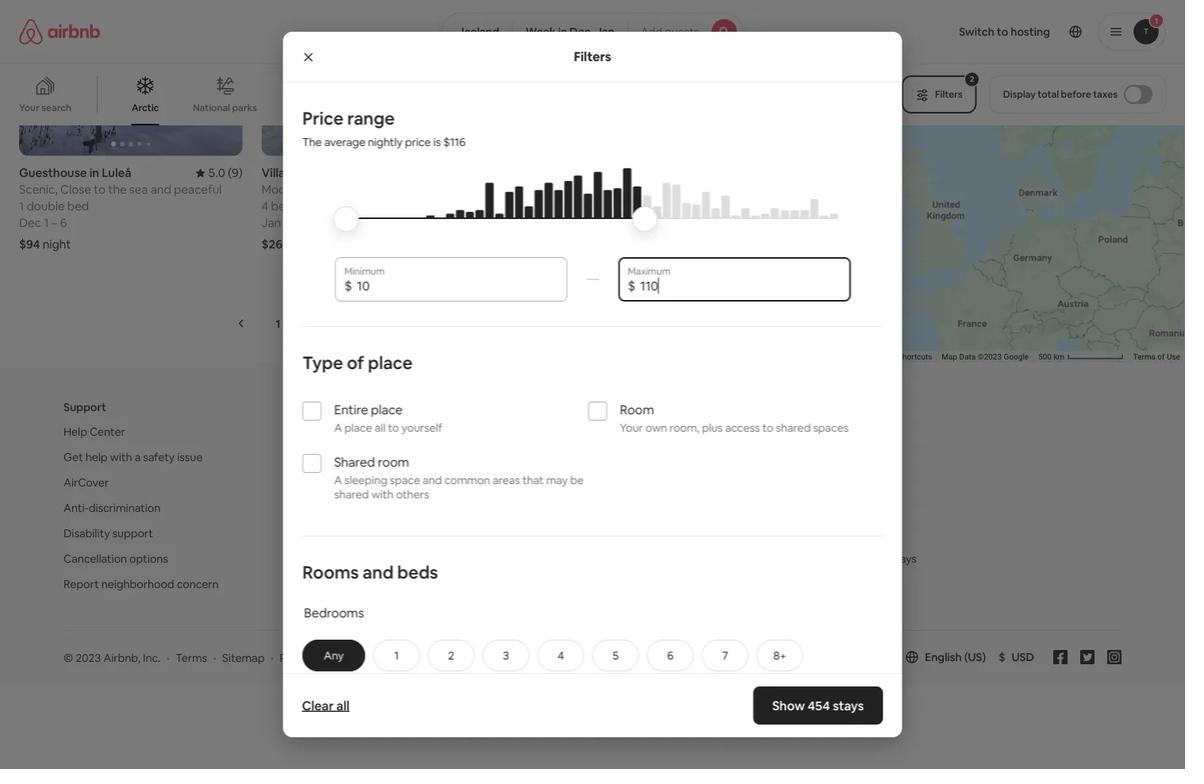 Task type: vqa. For each thing, say whether or not it's contained in the screenshot.
like
no



Task type: locate. For each thing, give the bounding box(es) containing it.
2 horizontal spatial your
[[620, 421, 643, 435]]

beds down modern
[[271, 199, 298, 214]]

2 horizontal spatial and
[[423, 473, 442, 487]]

a
[[334, 421, 342, 435], [334, 473, 342, 487]]

$268
[[262, 237, 290, 252]]

1 horizontal spatial with
[[330, 182, 354, 198]]

group
[[0, 64, 893, 125]]

in up modern
[[288, 165, 298, 181]]

shared down shared
[[334, 487, 369, 502]]

villa
[[262, 165, 285, 181], [504, 182, 527, 198]]

be
[[570, 473, 584, 487]]

with
[[330, 182, 354, 198], [110, 450, 132, 464], [371, 487, 393, 502]]

to for place
[[388, 421, 399, 435]]

1 horizontal spatial villa
[[504, 182, 527, 198]]

to left the
[[94, 182, 106, 198]]

beds left friendly
[[397, 561, 438, 584]]

in inside week in dec, jan button
[[558, 25, 568, 39]]

villa up modern
[[262, 165, 285, 181]]

1 vertical spatial place
[[371, 401, 402, 418]]

hosting resources
[[419, 476, 511, 490]]

5
[[612, 649, 619, 663]]

0 horizontal spatial dec
[[19, 215, 41, 231]]

stays for show 454 stays
[[833, 698, 864, 714]]

1 horizontal spatial your
[[331, 651, 354, 665]]

of
[[347, 351, 364, 374], [1158, 352, 1166, 362]]

your left search
[[19, 102, 40, 114]]

6 inside home in piteå villa i piteå 2 beds dec 1 – 6
[[545, 215, 552, 231]]

display
[[1004, 88, 1036, 100]]

0 vertical spatial terms
[[1134, 352, 1156, 362]]

show 454 stays
[[773, 698, 864, 714]]

all right clear
[[337, 698, 350, 714]]

to inside the entire place a place all to yourself
[[388, 421, 399, 435]]

$112 button
[[1125, 11, 1162, 34]]

navigate to instagram image
[[1108, 650, 1122, 665]]

$ text field
[[357, 278, 558, 294], [640, 278, 841, 294]]

1 horizontal spatial stays
[[891, 552, 917, 566]]

454
[[808, 698, 831, 714]]

terms right ·
[[176, 651, 207, 665]]

in inside home in piteå villa i piteå 2 beds dec 1 – 6
[[541, 165, 551, 181]]

1 right previous image
[[276, 317, 281, 331]]

0 vertical spatial villa
[[262, 165, 285, 181]]

1 vertical spatial jan
[[262, 215, 281, 231]]

cancellation options
[[64, 552, 168, 566]]

500 km
[[1039, 352, 1067, 362]]

modern
[[262, 182, 304, 198]]

4
[[262, 199, 269, 214], [389, 317, 396, 331], [557, 649, 564, 663]]

in inside guesthouse in luleå scenic, close to the sea and peaceful 1 double bed dec 1 – 6 $94 night
[[90, 165, 99, 181]]

a down entire
[[334, 421, 342, 435]]

in right home
[[541, 165, 551, 181]]

0 horizontal spatial all
[[337, 698, 350, 714]]

0 horizontal spatial shared
[[334, 487, 369, 502]]

to inside guesthouse in luleå scenic, close to the sea and peaceful 1 double bed dec 1 – 6 $94 night
[[94, 182, 106, 198]]

the
[[302, 135, 322, 149]]

1 horizontal spatial 6
[[545, 215, 552, 231]]

in for djupviken
[[288, 165, 298, 181]]

all
[[374, 421, 385, 435], [337, 698, 350, 714]]

0 vertical spatial $94
[[1136, 14, 1156, 29]]

your for your search
[[19, 102, 40, 114]]

neighborhood
[[101, 577, 174, 592]]

0 vertical spatial 3
[[351, 317, 358, 331]]

$94 inside 'button'
[[1136, 14, 1156, 29]]

1
[[19, 199, 24, 214], [44, 215, 49, 231], [529, 215, 534, 231], [276, 317, 281, 331], [394, 649, 399, 663]]

0 vertical spatial 4
[[262, 199, 269, 214]]

2 horizontal spatial beds
[[514, 199, 541, 214]]

1 horizontal spatial to
[[388, 421, 399, 435]]

$134 $116 $75
[[1115, 15, 1155, 65]]

2 horizontal spatial –
[[537, 215, 543, 231]]

rooms
[[302, 561, 359, 584]]

privacy inside your privacy choices link
[[357, 651, 393, 665]]

your search
[[19, 102, 71, 114]]

a down shared
[[334, 473, 342, 487]]

all inside the entire place a place all to yourself
[[374, 421, 385, 435]]

privacy left choices
[[357, 651, 393, 665]]

1 vertical spatial villa
[[504, 182, 527, 198]]

before
[[1061, 88, 1092, 100]]

1 vertical spatial terms
[[176, 651, 207, 665]]

1 horizontal spatial shared
[[776, 421, 811, 435]]

sitemap
[[222, 651, 265, 665]]

stays inside filters dialog
[[833, 698, 864, 714]]

1 hosting from the top
[[419, 476, 459, 490]]

navigate to facebook image
[[1054, 650, 1068, 665]]

1 horizontal spatial $ text field
[[640, 278, 841, 294]]

1 vertical spatial shared
[[334, 487, 369, 502]]

1 horizontal spatial and
[[362, 561, 393, 584]]

navigate to twitter image
[[1081, 650, 1095, 665]]

0 horizontal spatial to
[[94, 182, 106, 198]]

privacy left 'any' on the left bottom
[[280, 651, 316, 665]]

stays right 454 at the right bottom of the page
[[833, 698, 864, 714]]

0 horizontal spatial terms
[[176, 651, 207, 665]]

and right space
[[423, 473, 442, 487]]

(us)
[[965, 650, 987, 665]]

0 vertical spatial all
[[374, 421, 385, 435]]

1 vertical spatial a
[[334, 473, 342, 487]]

–
[[51, 215, 57, 231], [298, 215, 304, 231], [537, 215, 543, 231]]

in left dec,
[[558, 25, 568, 39]]

0 horizontal spatial privacy
[[280, 651, 316, 665]]

airbnb.org emergency stays
[[774, 552, 917, 566]]

shared inside shared room a sleeping space and common areas that may be shared with others
[[334, 487, 369, 502]]

3 inside 3 button
[[503, 649, 509, 663]]

3 – from the left
[[537, 215, 543, 231]]

0 horizontal spatial $
[[344, 277, 352, 294]]

2 vertical spatial and
[[362, 561, 393, 584]]

of inside filters dialog
[[347, 351, 364, 374]]

dec down double
[[19, 215, 41, 231]]

1 dec from the left
[[19, 215, 41, 231]]

1 vertical spatial 4
[[389, 317, 396, 331]]

0 vertical spatial and
[[151, 182, 171, 198]]

your down the room at bottom
[[620, 421, 643, 435]]

$123 button
[[1123, 11, 1161, 33]]

0 vertical spatial shared
[[776, 421, 811, 435]]

17
[[284, 215, 295, 231]]

safety
[[143, 450, 175, 464]]

3 right 2 button at left bottom
[[503, 649, 509, 663]]

1 horizontal spatial jan
[[596, 25, 615, 39]]

1 vertical spatial $94
[[19, 237, 40, 252]]

2 dec from the left
[[504, 215, 527, 231]]

piteå right home
[[553, 165, 581, 181]]

help center link
[[64, 425, 125, 439]]

your inside room your own room, plus access to shared spaces
[[620, 421, 643, 435]]

1 vertical spatial all
[[337, 698, 350, 714]]

and right rooms
[[362, 561, 393, 584]]

0 vertical spatial jan
[[596, 25, 615, 39]]

0 horizontal spatial stays
[[833, 698, 864, 714]]

1 horizontal spatial all
[[374, 421, 385, 435]]

countryside
[[352, 102, 408, 114]]

airbnb-friendly apartments link
[[419, 552, 559, 566]]

home
[[481, 425, 510, 439]]

keyboard shortcuts button
[[864, 351, 933, 362]]

2 down home
[[504, 199, 511, 214]]

2 vertical spatial your
[[331, 651, 354, 665]]

2 horizontal spatial 6
[[667, 649, 674, 663]]

1 vertical spatial 3
[[503, 649, 509, 663]]

‎$116
[[443, 135, 466, 149]]

beds down i
[[514, 199, 541, 214]]

1 vertical spatial stays
[[833, 698, 864, 714]]

apartments
[[498, 552, 559, 566]]

with inside shared room a sleeping space and common areas that may be shared with others
[[371, 487, 393, 502]]

2 inside 2 button
[[448, 649, 454, 663]]

community
[[419, 501, 479, 515]]

all up room
[[374, 421, 385, 435]]

jan right dec,
[[596, 25, 615, 39]]

help
[[86, 450, 108, 464]]

shared left spaces
[[776, 421, 811, 435]]

0 vertical spatial with
[[330, 182, 354, 198]]

1 – from the left
[[51, 215, 57, 231]]

0 vertical spatial a
[[334, 421, 342, 435]]

4 down modern
[[262, 199, 269, 214]]

in inside "villa in djupviken modern villa with spa bath, child friendly. 4 beds jan 17 – 22 $268"
[[288, 165, 298, 181]]

your inside group
[[19, 102, 40, 114]]

2 right choices
[[448, 649, 454, 663]]

community forum
[[419, 501, 512, 515]]

$ for 2nd '$' text field from right
[[344, 277, 352, 294]]

1 horizontal spatial of
[[1158, 352, 1166, 362]]

guesthouse in luleå scenic, close to the sea and peaceful 1 double bed dec 1 – 6 $94 night
[[19, 165, 222, 252]]

with down djupviken
[[330, 182, 354, 198]]

your right privacy link
[[331, 651, 354, 665]]

terms of use
[[1134, 352, 1181, 362]]

to left yourself
[[388, 421, 399, 435]]

– right 17
[[298, 215, 304, 231]]

others
[[396, 487, 429, 502]]

2 a from the top
[[334, 473, 342, 487]]

place right entire
[[371, 401, 402, 418]]

forum
[[481, 501, 512, 515]]

4 inside "villa in djupviken modern villa with spa bath, child friendly. 4 beds jan 17 – 22 $268"
[[262, 199, 269, 214]]

3 right 2 link
[[351, 317, 358, 331]]

hosting up 'airbnb-'
[[419, 526, 459, 541]]

rooms and beds
[[302, 561, 438, 584]]

and inside shared room a sleeping space and common areas that may be shared with others
[[423, 473, 442, 487]]

2 privacy from the left
[[357, 651, 393, 665]]

and inside guesthouse in luleå scenic, close to the sea and peaceful 1 double bed dec 1 – 6 $94 night
[[151, 182, 171, 198]]

$103 button
[[1124, 11, 1163, 33]]

place down 4 link
[[368, 351, 412, 374]]

1 horizontal spatial terms
[[1134, 352, 1156, 362]]

place down entire
[[344, 421, 372, 435]]

show
[[773, 698, 806, 714]]

1 horizontal spatial dec
[[504, 215, 527, 231]]

1 down i
[[529, 215, 534, 231]]

2 horizontal spatial with
[[371, 487, 393, 502]]

$94 inside guesthouse in luleå scenic, close to the sea and peaceful 1 double bed dec 1 – 6 $94 night
[[19, 237, 40, 252]]

1 horizontal spatial $94
[[1136, 14, 1156, 29]]

7 button
[[702, 640, 749, 672]]

airbnb-friendly apartments
[[419, 552, 559, 566]]

0 horizontal spatial 4
[[262, 199, 269, 214]]

1 vertical spatial and
[[423, 473, 442, 487]]

dec inside guesthouse in luleå scenic, close to the sea and peaceful 1 double bed dec 1 – 6 $94 night
[[19, 215, 41, 231]]

a inside the entire place a place all to yourself
[[334, 421, 342, 435]]

1 left 2 button at left bottom
[[394, 649, 399, 663]]

2 hosting from the top
[[419, 526, 459, 541]]

your for your privacy choices
[[331, 651, 354, 665]]

– inside home in piteå villa i piteå 2 beds dec 1 – 6
[[537, 215, 543, 231]]

show 454 stays link
[[754, 687, 884, 725]]

2 – from the left
[[298, 215, 304, 231]]

night
[[43, 237, 71, 252]]

any element
[[319, 649, 348, 663]]

0 horizontal spatial $ text field
[[357, 278, 558, 294]]

0 horizontal spatial and
[[151, 182, 171, 198]]

2 vertical spatial place
[[344, 421, 372, 435]]

1 vertical spatial with
[[110, 450, 132, 464]]

0 horizontal spatial villa
[[262, 165, 285, 181]]

villa inside "villa in djupviken modern villa with spa bath, child friendly. 4 beds jan 17 – 22 $268"
[[262, 165, 285, 181]]

1 horizontal spatial 3
[[503, 649, 509, 663]]

villa left i
[[504, 182, 527, 198]]

0 vertical spatial stays
[[891, 552, 917, 566]]

beds inside home in piteå villa i piteå 2 beds dec 1 – 6
[[514, 199, 541, 214]]

1 horizontal spatial beds
[[397, 561, 438, 584]]

discrimination
[[89, 501, 161, 515]]

0 horizontal spatial jan
[[262, 215, 281, 231]]

villa inside home in piteå villa i piteå 2 beds dec 1 – 6
[[504, 182, 527, 198]]

hosting
[[419, 476, 459, 490], [419, 526, 459, 541]]

– inside guesthouse in luleå scenic, close to the sea and peaceful 1 double bed dec 1 – 6 $94 night
[[51, 215, 57, 231]]

1 vertical spatial hosting
[[419, 526, 459, 541]]

2 vertical spatial with
[[371, 487, 393, 502]]

peaceful
[[174, 182, 222, 198]]

2 right 1 link
[[313, 317, 319, 331]]

2 horizontal spatial to
[[762, 421, 773, 435]]

hosting up 'community'
[[419, 476, 459, 490]]

0 horizontal spatial beds
[[271, 199, 298, 214]]

space
[[390, 473, 420, 487]]

and right sea
[[151, 182, 171, 198]]

terms left use
[[1134, 352, 1156, 362]]

airbnb-
[[419, 552, 457, 566]]

privacy
[[280, 651, 316, 665], [357, 651, 393, 665]]

2 horizontal spatial 4
[[557, 649, 564, 663]]

0 horizontal spatial of
[[347, 351, 364, 374]]

– down home
[[537, 215, 543, 231]]

cancellation
[[64, 552, 127, 566]]

– down double
[[51, 215, 57, 231]]

disability support
[[64, 526, 153, 541]]

in for dec,
[[558, 25, 568, 39]]

with left a
[[110, 450, 132, 464]]

4 right 3 link
[[389, 317, 396, 331]]

jan left 17
[[262, 215, 281, 231]]

2 vertical spatial 4
[[557, 649, 564, 663]]

1 horizontal spatial $
[[628, 277, 635, 294]]

0 vertical spatial hosting
[[419, 476, 459, 490]]

0 horizontal spatial your
[[19, 102, 40, 114]]

with left others
[[371, 487, 393, 502]]

None search field
[[442, 13, 744, 51]]

0 horizontal spatial $94
[[19, 237, 40, 252]]

1 privacy from the left
[[280, 651, 316, 665]]

in left luleå
[[90, 165, 99, 181]]

of right type
[[347, 351, 364, 374]]

dec down home
[[504, 215, 527, 231]]

4 left 5 button
[[557, 649, 564, 663]]

sea
[[129, 182, 148, 198]]

of left use
[[1158, 352, 1166, 362]]

0 vertical spatial your
[[19, 102, 40, 114]]

0 horizontal spatial 3
[[351, 317, 358, 331]]

stays right emergency
[[891, 552, 917, 566]]

1 horizontal spatial –
[[298, 215, 304, 231]]

1 a from the top
[[334, 421, 342, 435]]

a inside shared room a sleeping space and common areas that may be shared with others
[[334, 473, 342, 487]]

5 button
[[592, 640, 639, 672]]

1 vertical spatial your
[[620, 421, 643, 435]]

shared
[[334, 454, 375, 470]]

60% of stays are available in the price range you selected. image
[[347, 168, 838, 263]]

your privacy choices
[[331, 651, 437, 665]]

piteå right i
[[534, 182, 562, 198]]

$103
[[1131, 15, 1156, 29]]

google map
showing 20 stays. region
[[747, 0, 1186, 362]]

the
[[108, 182, 127, 198]]

terms
[[1134, 352, 1156, 362], [176, 651, 207, 665]]

to right access
[[762, 421, 773, 435]]

0 horizontal spatial –
[[51, 215, 57, 231]]

0 horizontal spatial 6
[[60, 215, 67, 231]]

clear all button
[[294, 690, 358, 722]]

help center
[[64, 425, 125, 439]]

4 button
[[537, 640, 584, 672]]

$80 button
[[1121, 14, 1155, 36]]

3 button
[[482, 640, 529, 672]]

1 horizontal spatial privacy
[[357, 651, 393, 665]]

spa
[[356, 182, 376, 198]]



Task type: describe. For each thing, give the bounding box(es) containing it.
plus
[[702, 421, 723, 435]]

help
[[64, 425, 87, 439]]

disability
[[64, 526, 110, 541]]

hosting responsibly
[[419, 526, 519, 541]]

airbnb
[[419, 425, 453, 439]]

sitemap link
[[222, 651, 265, 665]]

clear all
[[302, 698, 350, 714]]

1 $ text field from the left
[[357, 278, 558, 294]]

display total before taxes button
[[990, 75, 1167, 114]]

anti-
[[64, 501, 89, 515]]

4 inside button
[[557, 649, 564, 663]]

$112
[[1132, 15, 1154, 30]]

of for use
[[1158, 352, 1166, 362]]

type of place
[[302, 351, 412, 374]]

dec inside home in piteå villa i piteå 2 beds dec 1 – 6
[[504, 215, 527, 231]]

profile element
[[763, 0, 1167, 64]]

emergency
[[830, 552, 889, 566]]

©2023
[[978, 352, 1002, 362]]

2 $ text field from the left
[[640, 278, 841, 294]]

villa in djupviken modern villa with spa bath, child friendly. 4 beds jan 17 – 22 $268
[[262, 165, 481, 252]]

a for shared room
[[334, 473, 342, 487]]

with inside "villa in djupviken modern villa with spa bath, child friendly. 4 beds jan 17 – 22 $268"
[[330, 182, 354, 198]]

entire
[[334, 401, 368, 418]]

your privacy choices link
[[331, 651, 464, 667]]

…
[[426, 314, 435, 329]]

1 down double
[[44, 215, 49, 231]]

6 inside guesthouse in luleå scenic, close to the sea and peaceful 1 double bed dec 1 – 6 $94 night
[[60, 215, 67, 231]]

$134
[[1115, 51, 1139, 65]]

1 button
[[373, 640, 420, 672]]

$94 button
[[1129, 10, 1163, 33]]

a for entire place
[[334, 421, 342, 435]]

support
[[64, 400, 106, 414]]

2 down profile element
[[970, 74, 975, 84]]

to inside room your own room, plus access to shared spaces
[[762, 421, 773, 435]]

any
[[324, 649, 344, 663]]

$ for 1st '$' text field from right
[[628, 277, 635, 294]]

home
[[504, 165, 538, 181]]

choices
[[396, 651, 437, 665]]

entire place a place all to yourself
[[334, 401, 442, 435]]

report
[[64, 577, 99, 592]]

(9)
[[228, 165, 243, 181]]

2 link
[[304, 311, 329, 337]]

5.0
[[208, 165, 225, 181]]

beds inside "villa in djupviken modern villa with spa bath, child friendly. 4 beds jan 17 – 22 $268"
[[271, 199, 298, 214]]

1 inside home in piteå villa i piteå 2 beds dec 1 – 6
[[529, 215, 534, 231]]

iceland
[[462, 25, 500, 39]]

issue
[[177, 450, 203, 464]]

guests
[[665, 25, 699, 39]]

2 inside home in piteå villa i piteå 2 beds dec 1 – 6
[[504, 199, 511, 214]]

hosting responsibly link
[[419, 526, 519, 541]]

week
[[526, 25, 556, 39]]

next image
[[501, 319, 510, 329]]

a
[[135, 450, 141, 464]]

none search field containing iceland
[[442, 13, 744, 51]]

2023
[[76, 651, 101, 665]]

all inside button
[[337, 698, 350, 714]]

filters dialog
[[283, 32, 903, 770]]

range
[[347, 107, 395, 129]]

keyboard shortcuts
[[864, 352, 933, 362]]

6 inside button
[[667, 649, 674, 663]]

search
[[42, 102, 71, 114]]

common
[[444, 473, 490, 487]]

$108 button
[[1115, 26, 1155, 48]]

google
[[1004, 352, 1029, 362]]

of for place
[[347, 351, 364, 374]]

jan inside button
[[596, 25, 615, 39]]

in for luleå
[[90, 165, 99, 181]]

english (us)
[[925, 650, 987, 665]]

anti-discrimination
[[64, 501, 161, 515]]

areas
[[492, 473, 520, 487]]

5.0 out of 5 average rating,  9 reviews image
[[196, 165, 243, 181]]

bedrooms
[[304, 605, 364, 621]]

3 inside 3 link
[[351, 317, 358, 331]]

display total before taxes
[[1004, 88, 1118, 100]]

terms for terms of use
[[1134, 352, 1156, 362]]

newsroom link
[[774, 425, 829, 439]]

child
[[409, 182, 435, 198]]

1 inside 1 link
[[276, 317, 281, 331]]

jan inside "villa in djupviken modern villa with spa bath, child friendly. 4 beds jan 17 – 22 $268"
[[262, 215, 281, 231]]

15
[[463, 317, 474, 331]]

newsroom
[[774, 425, 829, 439]]

hosting for hosting responsibly
[[419, 526, 459, 541]]

0 vertical spatial piteå
[[553, 165, 581, 181]]

room your own room, plus access to shared spaces
[[620, 401, 849, 435]]

nightly
[[368, 135, 402, 149]]

·
[[167, 651, 170, 665]]

5.0 (9)
[[208, 165, 243, 181]]

luleå
[[102, 165, 131, 181]]

week in dec, jan
[[526, 25, 615, 39]]

1 horizontal spatial 4
[[389, 317, 396, 331]]

friendly
[[457, 552, 496, 566]]

parks
[[232, 101, 257, 114]]

room,
[[670, 421, 700, 435]]

airbnb your home link
[[419, 425, 510, 439]]

– inside "villa in djupviken modern villa with spa bath, child friendly. 4 beds jan 17 – 22 $268"
[[298, 215, 304, 231]]

1 vertical spatial piteå
[[534, 182, 562, 198]]

cancellation options link
[[64, 552, 168, 566]]

support
[[112, 526, 153, 541]]

0 vertical spatial place
[[368, 351, 412, 374]]

add
[[641, 25, 663, 39]]

your
[[456, 425, 478, 439]]

keyboard
[[864, 352, 897, 362]]

airbnb,
[[103, 651, 141, 665]]

airbnb.org emergency stays link
[[774, 552, 917, 566]]

1 inside button
[[394, 649, 399, 663]]

8+ element
[[773, 649, 786, 663]]

2 inside 2 link
[[313, 317, 319, 331]]

community forum link
[[419, 501, 512, 515]]

previous image
[[237, 319, 246, 329]]

privacy link
[[280, 651, 316, 665]]

type
[[302, 351, 343, 374]]

friendly.
[[438, 182, 481, 198]]

data
[[960, 352, 976, 362]]

shared inside room your own room, plus access to shared spaces
[[776, 421, 811, 435]]

beds inside filters dialog
[[397, 561, 438, 584]]

0 horizontal spatial with
[[110, 450, 132, 464]]

airbnb.org
[[774, 552, 828, 566]]

hosting for hosting resources
[[419, 476, 459, 490]]

djupviken
[[300, 165, 356, 181]]

1 down scenic,
[[19, 199, 24, 214]]

national
[[193, 101, 230, 114]]

price
[[302, 107, 343, 129]]

i
[[529, 182, 532, 198]]

home in piteå villa i piteå 2 beds dec 1 – 6
[[504, 165, 581, 231]]

any button
[[302, 640, 365, 672]]

get help with a safety issue link
[[64, 450, 203, 464]]

week in dec, jan button
[[513, 13, 628, 51]]

© 2023 airbnb, inc.
[[64, 651, 161, 665]]

group containing national parks
[[0, 64, 893, 125]]

in for piteå
[[541, 165, 551, 181]]

to for in
[[94, 182, 106, 198]]

clear
[[302, 698, 334, 714]]

stays for airbnb.org emergency stays
[[891, 552, 917, 566]]

terms for terms
[[176, 651, 207, 665]]

2 horizontal spatial $
[[999, 650, 1006, 665]]

gift cards
[[774, 526, 824, 541]]

sleeping
[[344, 473, 387, 487]]



